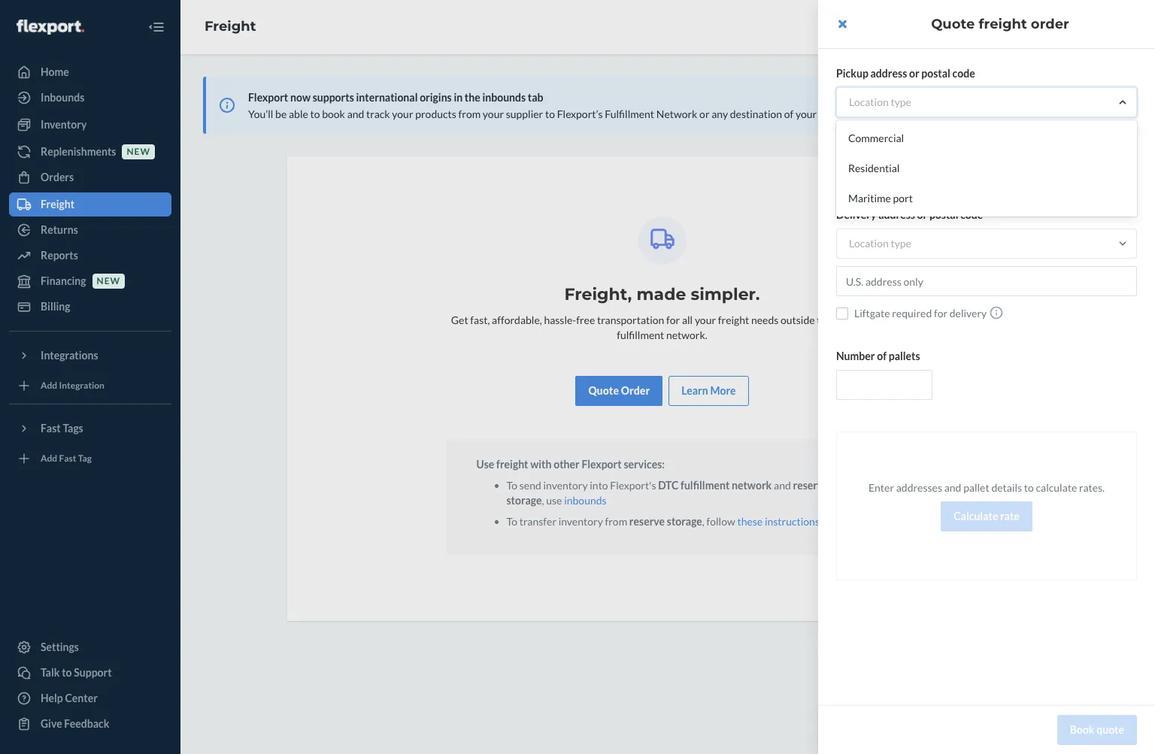 Task type: locate. For each thing, give the bounding box(es) containing it.
or right pickup
[[909, 67, 920, 80]]

0 vertical spatial code
[[953, 67, 975, 80]]

pickup address or postal code
[[836, 67, 975, 80]]

code
[[953, 67, 975, 80], [961, 208, 983, 221]]

u.s. address only text field for liftgate required for pickup
[[836, 125, 1137, 155]]

required up pallets on the right of page
[[892, 307, 932, 320]]

1 vertical spatial location type
[[849, 237, 911, 250]]

required up port
[[892, 165, 932, 178]]

postal down pickup
[[930, 208, 959, 221]]

book quote button
[[1057, 715, 1137, 745]]

book quote
[[1070, 723, 1124, 736]]

2 for from the top
[[934, 307, 948, 320]]

liftgate
[[854, 165, 890, 178], [854, 307, 890, 320]]

None number field
[[836, 370, 933, 400]]

0 vertical spatial u.s. address only text field
[[836, 125, 1137, 155]]

of
[[877, 350, 887, 362]]

1 vertical spatial type
[[891, 237, 911, 250]]

required
[[892, 165, 932, 178], [892, 307, 932, 320]]

address
[[871, 67, 907, 80], [879, 208, 915, 221]]

for
[[934, 165, 948, 178], [934, 307, 948, 320]]

addresses
[[896, 481, 942, 494]]

2 location from the top
[[849, 237, 889, 250]]

address right pickup
[[871, 67, 907, 80]]

location down pickup
[[849, 96, 889, 108]]

location
[[849, 96, 889, 108], [849, 237, 889, 250]]

location down delivery
[[849, 237, 889, 250]]

1 vertical spatial code
[[961, 208, 983, 221]]

postal for delivery address or postal code
[[930, 208, 959, 221]]

type down 'pickup address or postal code'
[[891, 96, 911, 108]]

postal down quote
[[922, 67, 951, 80]]

0 vertical spatial address
[[871, 67, 907, 80]]

2 liftgate from the top
[[854, 307, 890, 320]]

calculate rate button
[[941, 502, 1032, 532]]

port
[[893, 192, 913, 205]]

type
[[891, 96, 911, 108], [891, 237, 911, 250]]

for for delivery
[[934, 307, 948, 320]]

for left pickup
[[934, 165, 948, 178]]

calculate
[[954, 510, 998, 523]]

address for delivery
[[879, 208, 915, 221]]

2 location type from the top
[[849, 237, 911, 250]]

1 vertical spatial u.s. address only text field
[[836, 266, 1137, 296]]

for left 'delivery'
[[934, 307, 948, 320]]

address for pickup
[[871, 67, 907, 80]]

u.s. address only text field for liftgate required for delivery
[[836, 266, 1137, 296]]

address down port
[[879, 208, 915, 221]]

1 vertical spatial liftgate
[[854, 307, 890, 320]]

details
[[992, 481, 1022, 494]]

0 vertical spatial liftgate
[[854, 165, 890, 178]]

None checkbox
[[836, 166, 848, 178]]

location type
[[849, 96, 911, 108], [849, 237, 911, 250]]

delivery
[[836, 208, 877, 221]]

1 required from the top
[[892, 165, 932, 178]]

liftgate for liftgate required for pickup
[[854, 165, 890, 178]]

type down delivery address or postal code
[[891, 237, 911, 250]]

location type down delivery
[[849, 237, 911, 250]]

enter addresses and pallet details to calculate rates.
[[869, 481, 1105, 494]]

quote freight order
[[931, 16, 1069, 32]]

1 vertical spatial for
[[934, 307, 948, 320]]

1 vertical spatial address
[[879, 208, 915, 221]]

postal for pickup address or postal code
[[922, 67, 951, 80]]

code down quote
[[953, 67, 975, 80]]

1 vertical spatial postal
[[930, 208, 959, 221]]

code for delivery address or postal code
[[961, 208, 983, 221]]

1 liftgate from the top
[[854, 165, 890, 178]]

0 vertical spatial location type
[[849, 96, 911, 108]]

freight
[[979, 16, 1027, 32]]

calculate rate
[[954, 510, 1020, 523]]

0 vertical spatial for
[[934, 165, 948, 178]]

for for pickup
[[934, 165, 948, 178]]

location type up 'commercial'
[[849, 96, 911, 108]]

1 vertical spatial location
[[849, 237, 889, 250]]

2 u.s. address only text field from the top
[[836, 266, 1137, 296]]

None checkbox
[[836, 307, 848, 319]]

quote
[[1097, 723, 1124, 736]]

0 vertical spatial location
[[849, 96, 889, 108]]

2 required from the top
[[892, 307, 932, 320]]

2 type from the top
[[891, 237, 911, 250]]

u.s. address only text field up 'delivery'
[[836, 266, 1137, 296]]

delivery
[[950, 307, 987, 320]]

liftgate up the 'maritime'
[[854, 165, 890, 178]]

1 type from the top
[[891, 96, 911, 108]]

0 vertical spatial required
[[892, 165, 932, 178]]

postal
[[922, 67, 951, 80], [930, 208, 959, 221]]

code down pickup
[[961, 208, 983, 221]]

to
[[1024, 481, 1034, 494]]

or down liftgate required for pickup
[[917, 208, 928, 221]]

1 vertical spatial or
[[917, 208, 928, 221]]

1 vertical spatial required
[[892, 307, 932, 320]]

number
[[836, 350, 875, 362]]

1 location type from the top
[[849, 96, 911, 108]]

1 u.s. address only text field from the top
[[836, 125, 1137, 155]]

U.S. address only text field
[[836, 125, 1137, 155], [836, 266, 1137, 296]]

rate
[[1000, 510, 1020, 523]]

1 for from the top
[[934, 165, 948, 178]]

required for pickup
[[892, 165, 932, 178]]

liftgate up number of pallets
[[854, 307, 890, 320]]

u.s. address only text field up pickup
[[836, 125, 1137, 155]]

0 vertical spatial type
[[891, 96, 911, 108]]

0 vertical spatial or
[[909, 67, 920, 80]]

order
[[1031, 16, 1069, 32]]

or
[[909, 67, 920, 80], [917, 208, 928, 221]]

close image
[[838, 18, 846, 30]]

0 vertical spatial postal
[[922, 67, 951, 80]]



Task type: vqa. For each thing, say whether or not it's contained in the screenshot.
of at the right
yes



Task type: describe. For each thing, give the bounding box(es) containing it.
pallet
[[964, 481, 989, 494]]

rates.
[[1079, 481, 1105, 494]]

pallets
[[889, 350, 920, 362]]

maritime port
[[848, 192, 913, 205]]

book
[[1070, 723, 1095, 736]]

code for pickup address or postal code
[[953, 67, 975, 80]]

quote
[[931, 16, 975, 32]]

number of pallets
[[836, 350, 920, 362]]

or for pickup
[[909, 67, 920, 80]]

commercial
[[848, 132, 904, 144]]

pickup
[[836, 67, 869, 80]]

enter
[[869, 481, 894, 494]]

liftgate required for pickup
[[854, 165, 980, 178]]

1 location from the top
[[849, 96, 889, 108]]

pickup
[[950, 165, 980, 178]]

residential
[[848, 162, 900, 174]]

and
[[944, 481, 961, 494]]

required for delivery
[[892, 307, 932, 320]]

or for delivery
[[917, 208, 928, 221]]

liftgate for liftgate required for delivery
[[854, 307, 890, 320]]

calculate
[[1036, 481, 1077, 494]]

maritime
[[848, 192, 891, 205]]

liftgate required for delivery
[[854, 307, 987, 320]]

delivery address or postal code
[[836, 208, 983, 221]]



